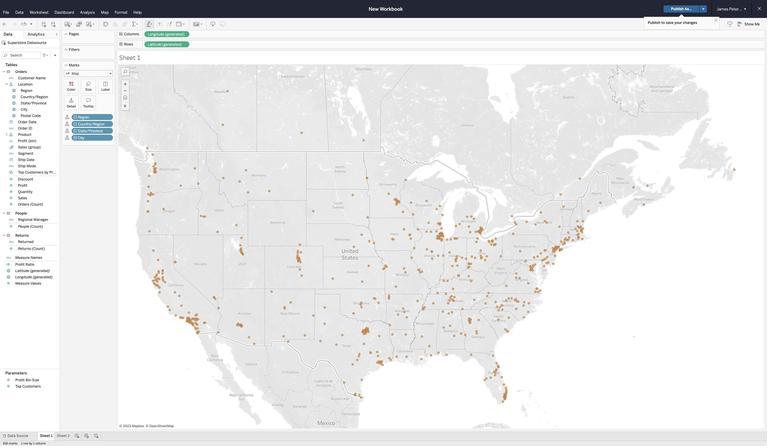 Task type: locate. For each thing, give the bounding box(es) containing it.
null detail image
[[65, 115, 70, 120], [65, 136, 70, 140]]

close image
[[714, 17, 719, 23]]

parameters
[[5, 372, 27, 376]]

longitude up measure values at the left bottom of the page
[[15, 276, 32, 280]]

by for profit
[[44, 171, 48, 175]]

sort descending image
[[122, 21, 128, 27]]

0 vertical spatial latitude
[[148, 43, 162, 47]]

zoom home image
[[122, 94, 129, 101]]

region down location
[[21, 89, 32, 93]]

1 vertical spatial size
[[32, 379, 39, 383]]

0 vertical spatial longitude (generated)
[[148, 32, 185, 37]]

0 horizontal spatial publish
[[648, 21, 661, 25]]

1 order from the top
[[18, 120, 28, 124]]

data down undo icon
[[4, 32, 12, 37]]

latitude
[[148, 43, 162, 47], [15, 269, 29, 274]]

date down "postal code"
[[29, 120, 37, 124]]

order up product
[[18, 127, 28, 131]]

0 vertical spatial people
[[15, 212, 27, 216]]

sales for sales (group)
[[18, 145, 27, 150]]

zoom out (shift+double-click) image
[[122, 88, 129, 94]]

order for order id
[[18, 127, 28, 131]]

null detail image for region
[[65, 115, 70, 120]]

ship mode
[[18, 164, 36, 169]]

order id
[[18, 127, 32, 131]]

2 ship from the top
[[18, 164, 26, 169]]

format workbook image
[[166, 21, 172, 27]]

order up order id
[[18, 120, 28, 124]]

state/province up code
[[21, 101, 47, 106]]

© left the 2023
[[119, 425, 122, 429]]

616 marks
[[3, 443, 18, 446]]

country/region
[[21, 95, 48, 99], [78, 122, 105, 127]]

0 horizontal spatial by
[[29, 443, 33, 446]]

measure
[[15, 256, 30, 260], [15, 282, 30, 286]]

publish for publish to save your changes
[[648, 21, 661, 25]]

0 vertical spatial publish
[[672, 7, 684, 11]]

latitude down highlight icon at the left of the page
[[148, 43, 162, 47]]

as...
[[685, 7, 692, 11]]

publish to save your changes
[[648, 21, 698, 25]]

2 order from the top
[[18, 127, 28, 131]]

data
[[15, 10, 24, 15], [4, 32, 12, 37], [7, 435, 15, 439]]

0 vertical spatial map
[[101, 10, 109, 15]]

1 vertical spatial null detail image
[[65, 129, 70, 133]]

country/region down location
[[21, 95, 48, 99]]

1 null detail image from the top
[[65, 115, 70, 120]]

show me
[[745, 22, 761, 26]]

date up mode
[[27, 158, 34, 162]]

orders for orders
[[15, 70, 27, 74]]

returns down returned
[[18, 247, 31, 251]]

publish inside button
[[672, 7, 684, 11]]

2 sales from the top
[[18, 196, 27, 201]]

1
[[137, 53, 141, 62], [51, 435, 53, 439], [21, 443, 23, 446], [33, 443, 35, 446]]

1 horizontal spatial replay animation image
[[29, 22, 33, 26]]

sort ascending image
[[112, 21, 118, 27]]

dashboard
[[55, 10, 74, 15]]

ship for ship date
[[18, 158, 26, 162]]

sheet 2
[[57, 435, 70, 439]]

1 vertical spatial longitude
[[15, 276, 32, 280]]

1 vertical spatial ship
[[18, 164, 26, 169]]

clear sheet image
[[86, 21, 95, 27]]

orders up the customer
[[15, 70, 27, 74]]

orders
[[15, 70, 27, 74], [18, 203, 29, 207]]

1 vertical spatial by
[[29, 443, 33, 446]]

0 vertical spatial (count)
[[30, 203, 43, 207]]

map down the marks
[[72, 72, 79, 76]]

(count) up names
[[32, 247, 45, 251]]

longitude (generated)
[[148, 32, 185, 37], [15, 276, 53, 280]]

1 vertical spatial longitude (generated)
[[15, 276, 53, 280]]

measure left values
[[15, 282, 30, 286]]

sheet
[[119, 53, 136, 62], [40, 435, 50, 439], [57, 435, 67, 439]]

longitude (generated) up values
[[15, 276, 53, 280]]

(count)
[[30, 203, 43, 207], [30, 225, 43, 229], [32, 247, 45, 251]]

1 horizontal spatial state/province
[[78, 129, 103, 133]]

1 horizontal spatial country/region
[[78, 122, 105, 127]]

0 horizontal spatial country/region
[[21, 95, 48, 99]]

returns for returns (count)
[[18, 247, 31, 251]]

1 horizontal spatial by
[[44, 171, 48, 175]]

1 vertical spatial returns
[[18, 247, 31, 251]]

profit
[[18, 139, 27, 143], [49, 171, 59, 175], [18, 184, 27, 188], [15, 263, 25, 267], [15, 379, 25, 383]]

0 vertical spatial orders
[[15, 70, 27, 74]]

customers down mode
[[25, 171, 44, 175]]

0 vertical spatial measure
[[15, 256, 30, 260]]

0 horizontal spatial ©
[[119, 425, 122, 429]]

1 vertical spatial sales
[[18, 196, 27, 201]]

people for people
[[15, 212, 27, 216]]

1 vertical spatial map
[[72, 72, 79, 76]]

1 horizontal spatial longitude (generated)
[[148, 32, 185, 37]]

sheet 1 down rows
[[119, 53, 141, 62]]

1 horizontal spatial latitude
[[148, 43, 162, 47]]

measure names
[[15, 256, 42, 260]]

measure up profit ratio
[[15, 256, 30, 260]]

0 vertical spatial sheet 1
[[119, 53, 141, 62]]

©
[[119, 425, 122, 429], [146, 425, 149, 429]]

customers down bin on the bottom left
[[22, 385, 41, 389]]

0 vertical spatial data
[[15, 10, 24, 15]]

0 vertical spatial customers
[[25, 171, 44, 175]]

sheet left 2
[[57, 435, 67, 439]]

(count) for people (count)
[[30, 225, 43, 229]]

file
[[3, 10, 9, 15]]

publish left as...
[[672, 7, 684, 11]]

0 vertical spatial ship
[[18, 158, 26, 162]]

sales up segment
[[18, 145, 27, 150]]

0 horizontal spatial region
[[21, 89, 32, 93]]

0 horizontal spatial map
[[72, 72, 79, 76]]

1 horizontal spatial city
[[78, 136, 85, 140]]

pages
[[69, 32, 79, 36]]

pause auto updates image
[[51, 21, 57, 27]]

0 vertical spatial null detail image
[[65, 122, 70, 127]]

0 vertical spatial region
[[21, 89, 32, 93]]

1 horizontal spatial ©
[[146, 425, 149, 429]]

1 vertical spatial people
[[18, 225, 29, 229]]

latitude (generated)
[[148, 43, 182, 47], [15, 269, 50, 274]]

null detail image
[[65, 122, 70, 127], [65, 129, 70, 133]]

size down map popup button
[[85, 88, 92, 92]]

0 horizontal spatial state/province
[[21, 101, 47, 106]]

customer
[[18, 76, 35, 80]]

by for 1
[[29, 443, 33, 446]]

order date
[[18, 120, 37, 124]]

1 horizontal spatial region
[[78, 115, 89, 120]]

download image
[[210, 21, 216, 27]]

regional
[[18, 218, 33, 222]]

country/region down tooltip
[[78, 122, 105, 127]]

returns up returned
[[15, 234, 29, 238]]

ship down ship date
[[18, 164, 26, 169]]

ship
[[18, 158, 26, 162], [18, 164, 26, 169]]

replay animation image up analytics
[[29, 22, 33, 26]]

james peterson
[[717, 7, 746, 11]]

longitude
[[148, 32, 164, 37], [15, 276, 32, 280]]

1 vertical spatial top
[[15, 385, 21, 389]]

top customers
[[15, 385, 41, 389]]

customers
[[25, 171, 44, 175], [22, 385, 41, 389]]

2 measure from the top
[[15, 282, 30, 286]]

top down profit bin size
[[15, 385, 21, 389]]

sales (group)
[[18, 145, 41, 150]]

1 vertical spatial latitude
[[15, 269, 29, 274]]

0 vertical spatial order
[[18, 120, 28, 124]]

1 vertical spatial order
[[18, 127, 28, 131]]

swap rows and columns image
[[103, 21, 109, 27]]

0 vertical spatial city
[[21, 108, 28, 112]]

longitude down show mark labels "image" at the left top of page
[[148, 32, 164, 37]]

(count) up regional manager
[[30, 203, 43, 207]]

customers for top customers
[[22, 385, 41, 389]]

0 horizontal spatial sheet 1
[[40, 435, 53, 439]]

1 vertical spatial country/region
[[78, 122, 105, 127]]

0 horizontal spatial longitude (generated)
[[15, 276, 53, 280]]

zoom in (double-click) image
[[122, 81, 129, 88]]

sales
[[18, 145, 27, 150], [18, 196, 27, 201]]

1 horizontal spatial latitude (generated)
[[148, 43, 182, 47]]

color
[[67, 88, 76, 92]]

0 vertical spatial size
[[85, 88, 92, 92]]

id
[[29, 127, 32, 131]]

(group)
[[28, 145, 41, 150]]

publish for publish as...
[[672, 7, 684, 11]]

2 horizontal spatial sheet
[[119, 53, 136, 62]]

0 horizontal spatial city
[[21, 108, 28, 112]]

latitude down profit ratio
[[15, 269, 29, 274]]

1 vertical spatial date
[[27, 158, 34, 162]]

1 measure from the top
[[15, 256, 30, 260]]

map up swap rows and columns image
[[101, 10, 109, 15]]

people for people (count)
[[18, 225, 29, 229]]

new worksheet image
[[64, 21, 73, 27]]

2 null detail image from the top
[[65, 129, 70, 133]]

latitude (generated) down the format workbook 'icon'
[[148, 43, 182, 47]]

your
[[675, 21, 683, 25]]

state/province down tooltip
[[78, 129, 103, 133]]

1 left sheet 2
[[51, 435, 53, 439]]

1 vertical spatial region
[[78, 115, 89, 120]]

2 vertical spatial (count)
[[32, 247, 45, 251]]

size right bin on the bottom left
[[32, 379, 39, 383]]

0 horizontal spatial sheet
[[40, 435, 50, 439]]

0 vertical spatial date
[[29, 120, 37, 124]]

ship date
[[18, 158, 34, 162]]

0 vertical spatial null detail image
[[65, 115, 70, 120]]

data up 616 marks
[[7, 435, 15, 439]]

replay animation image
[[21, 21, 27, 27], [29, 22, 33, 26]]

values
[[30, 282, 41, 286]]

latitude (generated) down ratio
[[15, 269, 50, 274]]

by
[[44, 171, 48, 175], [29, 443, 33, 446]]

1 horizontal spatial map
[[101, 10, 109, 15]]

1 null detail image from the top
[[65, 122, 70, 127]]

0 vertical spatial returns
[[15, 234, 29, 238]]

manager
[[33, 218, 48, 222]]

longitude (generated) down the format workbook 'icon'
[[148, 32, 185, 37]]

1 sales from the top
[[18, 145, 27, 150]]

0 vertical spatial by
[[44, 171, 48, 175]]

product
[[18, 133, 31, 137]]

people
[[15, 212, 27, 216], [18, 225, 29, 229]]

row
[[23, 443, 28, 446]]

to use edit in desktop, save the workbook outside of personal space image
[[220, 21, 226, 27]]

sheet down rows
[[119, 53, 136, 62]]

1 vertical spatial publish
[[648, 21, 661, 25]]

replay animation image right the redo icon
[[21, 21, 27, 27]]

0 horizontal spatial latitude (generated)
[[15, 269, 50, 274]]

publish left "to"
[[648, 21, 661, 25]]

changes
[[684, 21, 698, 25]]

orders for orders (count)
[[18, 203, 29, 207]]

date
[[29, 120, 37, 124], [27, 158, 34, 162]]

redo image
[[11, 21, 17, 27]]

data up the redo icon
[[15, 10, 24, 15]]

1 vertical spatial orders
[[18, 203, 29, 207]]

show me button
[[736, 19, 766, 29]]

top up "discount"
[[18, 171, 24, 175]]

1 vertical spatial (count)
[[30, 225, 43, 229]]

1 horizontal spatial sheet 1
[[119, 53, 141, 62]]

1 left row
[[21, 443, 23, 446]]

mode
[[27, 164, 36, 169]]

1 vertical spatial customers
[[22, 385, 41, 389]]

sales down quantity
[[18, 196, 27, 201]]

orders down quantity
[[18, 203, 29, 207]]

sheet 1 up column
[[40, 435, 53, 439]]

1 horizontal spatial longitude
[[148, 32, 164, 37]]

profit for profit (bin)
[[18, 139, 27, 143]]

ship down segment
[[18, 158, 26, 162]]

tables
[[5, 63, 17, 67]]

1 horizontal spatial publish
[[672, 7, 684, 11]]

publish
[[672, 7, 684, 11], [648, 21, 661, 25]]

2 null detail image from the top
[[65, 136, 70, 140]]

0 vertical spatial top
[[18, 171, 24, 175]]

top for top customers by profit
[[18, 171, 24, 175]]

order
[[18, 120, 28, 124], [18, 127, 28, 131]]

1 vertical spatial null detail image
[[65, 136, 70, 140]]

column
[[35, 443, 46, 446]]

1 © from the left
[[119, 425, 122, 429]]

© right mapbox at the bottom of the page
[[146, 425, 149, 429]]

marks. press enter to open the view data window.. use arrow keys to navigate data visualization elements. image
[[118, 64, 765, 429]]

map element
[[118, 64, 764, 429]]

returns
[[15, 234, 29, 238], [18, 247, 31, 251]]

people (count)
[[18, 225, 43, 229]]

region down tooltip
[[78, 115, 89, 120]]

0 vertical spatial sales
[[18, 145, 27, 150]]

people up regional
[[15, 212, 27, 216]]

sales for sales
[[18, 196, 27, 201]]

sheet up column
[[40, 435, 50, 439]]

top for top customers
[[15, 385, 21, 389]]

top
[[18, 171, 24, 175], [15, 385, 21, 389]]

city
[[21, 108, 28, 112], [78, 136, 85, 140]]

1 ship from the top
[[18, 158, 26, 162]]

duplicate image
[[76, 21, 82, 27]]

(count) down regional manager
[[30, 225, 43, 229]]

collapse image
[[55, 33, 58, 36]]

name
[[36, 76, 46, 80]]

people down regional
[[18, 225, 29, 229]]

1 vertical spatial measure
[[15, 282, 30, 286]]

sheet 1
[[119, 53, 141, 62], [40, 435, 53, 439]]

show/hide cards image
[[193, 21, 203, 27]]

0 vertical spatial country/region
[[21, 95, 48, 99]]



Task type: vqa. For each thing, say whether or not it's contained in the screenshot.
row
yes



Task type: describe. For each thing, give the bounding box(es) containing it.
detail
[[67, 105, 76, 109]]

openstreetmap
[[149, 425, 174, 429]]

Search text field
[[2, 52, 41, 59]]

worksheet
[[30, 10, 49, 15]]

profit for profit bin size
[[15, 379, 25, 383]]

help
[[134, 10, 142, 15]]

location
[[18, 82, 33, 87]]

source
[[16, 435, 28, 439]]

superstore
[[7, 41, 26, 45]]

map inside popup button
[[72, 72, 79, 76]]

publish as...
[[672, 7, 692, 11]]

1 vertical spatial city
[[78, 136, 85, 140]]

postal code
[[21, 114, 41, 118]]

measure values
[[15, 282, 41, 286]]

datasource
[[27, 41, 47, 45]]

© 2023 mapbox © openstreetmap
[[119, 425, 174, 429]]

rows
[[124, 42, 133, 46]]

totals image
[[132, 21, 139, 27]]

0 vertical spatial state/province
[[21, 101, 47, 106]]

names
[[31, 256, 42, 260]]

new data source image
[[41, 21, 47, 27]]

data source
[[7, 435, 28, 439]]

mapbox
[[132, 425, 144, 429]]

1 down columns
[[137, 53, 141, 62]]

new workbook
[[369, 6, 403, 12]]

peterson
[[730, 7, 746, 11]]

returns (count)
[[18, 247, 45, 251]]

0 vertical spatial latitude (generated)
[[148, 43, 182, 47]]

returns for returns
[[15, 234, 29, 238]]

1 horizontal spatial sheet
[[57, 435, 67, 439]]

1 vertical spatial state/province
[[78, 129, 103, 133]]

profit ratio
[[15, 263, 34, 267]]

marks
[[69, 63, 79, 67]]

ship for ship mode
[[18, 164, 26, 169]]

null detail image for state/province
[[65, 129, 70, 133]]

me
[[755, 22, 761, 26]]

1 left column
[[33, 443, 35, 446]]

© 2023 mapbox link
[[119, 425, 144, 429]]

profit for profit
[[18, 184, 27, 188]]

(bin)
[[28, 139, 36, 143]]

null detail image for city
[[65, 136, 70, 140]]

profit bin size
[[15, 379, 39, 383]]

publish as... button
[[664, 5, 700, 13]]

measure for measure values
[[15, 282, 30, 286]]

quantity
[[18, 190, 33, 194]]

null detail image for country/region
[[65, 122, 70, 127]]

1 vertical spatial data
[[4, 32, 12, 37]]

show
[[745, 22, 754, 26]]

0 horizontal spatial longitude
[[15, 276, 32, 280]]

orders (count)
[[18, 203, 43, 207]]

profit (bin)
[[18, 139, 36, 143]]

0 vertical spatial longitude
[[148, 32, 164, 37]]

616
[[3, 443, 8, 446]]

tooltip
[[83, 105, 94, 109]]

label
[[101, 88, 110, 92]]

profit for profit ratio
[[15, 263, 25, 267]]

(count) for returns (count)
[[32, 247, 45, 251]]

(count) for orders (count)
[[30, 203, 43, 207]]

show mark labels image
[[157, 21, 163, 27]]

segment
[[18, 152, 33, 156]]

ratio
[[26, 263, 34, 267]]

undo image
[[2, 21, 8, 27]]

code
[[32, 114, 41, 118]]

1 row by 1 column
[[21, 443, 46, 446]]

analysis
[[80, 10, 95, 15]]

measure for measure names
[[15, 256, 30, 260]]

bin
[[26, 379, 31, 383]]

1 horizontal spatial size
[[85, 88, 92, 92]]

1 vertical spatial latitude (generated)
[[15, 269, 50, 274]]

superstore datasource
[[7, 41, 47, 45]]

postal
[[21, 114, 31, 118]]

james
[[717, 7, 729, 11]]

map button
[[64, 70, 113, 77]]

columns
[[124, 32, 139, 36]]

fit image
[[176, 21, 186, 27]]

returned
[[18, 240, 34, 244]]

2
[[68, 435, 70, 439]]

format
[[115, 10, 128, 15]]

0 horizontal spatial replay animation image
[[21, 21, 27, 27]]

filters
[[69, 48, 80, 52]]

to
[[662, 21, 666, 25]]

analytics
[[28, 32, 45, 37]]

marks
[[9, 443, 18, 446]]

© openstreetmap link
[[146, 425, 174, 429]]

highlight image
[[146, 21, 153, 27]]

2023
[[123, 425, 131, 429]]

new
[[369, 6, 379, 12]]

2 © from the left
[[146, 425, 149, 429]]

0 horizontal spatial size
[[32, 379, 39, 383]]

discount
[[18, 178, 33, 182]]

top customers by profit
[[18, 171, 59, 175]]

data guide image
[[728, 21, 734, 27]]

order for order date
[[18, 120, 28, 124]]

workbook
[[380, 6, 403, 12]]

customer name
[[18, 76, 46, 80]]

save
[[666, 21, 674, 25]]

customers for top customers by profit
[[25, 171, 44, 175]]

0 horizontal spatial latitude
[[15, 269, 29, 274]]

regional manager
[[18, 218, 48, 222]]

2 vertical spatial data
[[7, 435, 15, 439]]

1 vertical spatial sheet 1
[[40, 435, 53, 439]]

date for order date
[[29, 120, 37, 124]]

date for ship date
[[27, 158, 34, 162]]



